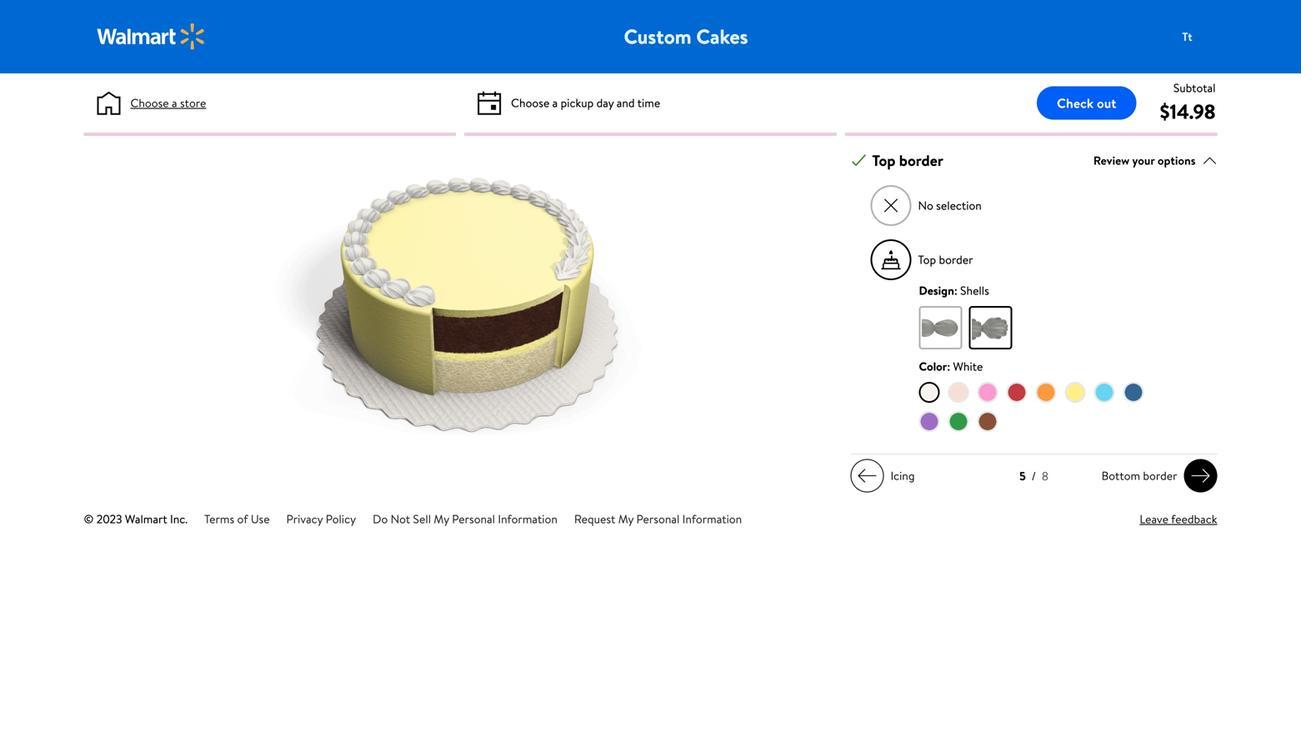 Task type: vqa. For each thing, say whether or not it's contained in the screenshot.
No
yes



Task type: locate. For each thing, give the bounding box(es) containing it.
0 horizontal spatial :
[[947, 358, 951, 375]]

1 personal from the left
[[452, 511, 495, 527]]

top up design at the right top of page
[[919, 252, 937, 268]]

policy
[[326, 511, 356, 527]]

day
[[597, 95, 614, 111]]

design : shells
[[919, 282, 990, 299]]

remove image
[[882, 197, 901, 215]]

© 2023 walmart inc.
[[84, 511, 188, 527]]

up arrow image
[[1203, 153, 1218, 168]]

: left white at the top right of page
[[947, 358, 951, 375]]

terms of use
[[204, 511, 270, 527]]

0 horizontal spatial choose
[[131, 95, 169, 111]]

1 vertical spatial :
[[947, 358, 951, 375]]

border
[[900, 150, 944, 171], [939, 252, 974, 268], [1144, 468, 1178, 484]]

top border up remove "image"
[[873, 150, 944, 171]]

selection
[[937, 197, 982, 214]]

1 vertical spatial top
[[919, 252, 937, 268]]

border right bottom
[[1144, 468, 1178, 484]]

a left store
[[172, 95, 177, 111]]

icon for continue arrow image inside icing link
[[858, 466, 878, 486]]

design
[[919, 282, 955, 299]]

my right sell
[[434, 511, 449, 527]]

information
[[498, 511, 558, 527], [683, 511, 742, 527]]

custom cakes
[[624, 23, 748, 50]]

icon for continue arrow image up feedback
[[1191, 466, 1211, 486]]

top for no selection
[[873, 150, 896, 171]]

0 vertical spatial top border
[[873, 150, 944, 171]]

border for shells
[[939, 252, 974, 268]]

check out button
[[1037, 86, 1137, 120]]

privacy
[[286, 511, 323, 527]]

1 vertical spatial top border
[[919, 252, 974, 268]]

do not sell my personal information
[[373, 511, 558, 527]]

choose inside choose a store link
[[131, 95, 169, 111]]

$14.98
[[1160, 98, 1216, 126]]

:
[[955, 282, 958, 299], [947, 358, 951, 375]]

time
[[638, 95, 661, 111]]

a inside choose a store link
[[172, 95, 177, 111]]

my
[[434, 511, 449, 527], [619, 511, 634, 527]]

privacy policy link
[[286, 511, 356, 527]]

0 horizontal spatial my
[[434, 511, 449, 527]]

top for shells
[[919, 252, 937, 268]]

review
[[1094, 152, 1130, 169]]

1 my from the left
[[434, 511, 449, 527]]

0 horizontal spatial personal
[[452, 511, 495, 527]]

cakes
[[697, 23, 748, 50]]

1 a from the left
[[172, 95, 177, 111]]

feedback
[[1172, 511, 1218, 527]]

a
[[172, 95, 177, 111], [553, 95, 558, 111]]

border up no
[[900, 150, 944, 171]]

custom
[[624, 23, 692, 50]]

choose left the pickup
[[511, 95, 550, 111]]

icon for continue arrow image
[[858, 466, 878, 486], [1191, 466, 1211, 486]]

top
[[873, 150, 896, 171], [919, 252, 937, 268]]

privacy policy
[[286, 511, 356, 527]]

1 vertical spatial border
[[939, 252, 974, 268]]

do
[[373, 511, 388, 527]]

bottom border
[[1102, 468, 1178, 484]]

1 horizontal spatial my
[[619, 511, 634, 527]]

0 vertical spatial top
[[873, 150, 896, 171]]

1 horizontal spatial icon for continue arrow image
[[1191, 466, 1211, 486]]

store
[[180, 95, 206, 111]]

border up design : shells
[[939, 252, 974, 268]]

icing
[[891, 468, 915, 484]]

subtotal $14.98
[[1160, 80, 1216, 126]]

personal right request
[[637, 511, 680, 527]]

1 choose from the left
[[131, 95, 169, 111]]

shells
[[961, 282, 990, 299]]

2 icon for continue arrow image from the left
[[1191, 466, 1211, 486]]

request my personal information link
[[574, 511, 742, 527]]

0 horizontal spatial information
[[498, 511, 558, 527]]

0 vertical spatial :
[[955, 282, 958, 299]]

0 horizontal spatial a
[[172, 95, 177, 111]]

personal
[[452, 511, 495, 527], [637, 511, 680, 527]]

1 horizontal spatial personal
[[637, 511, 680, 527]]

top border
[[873, 150, 944, 171], [919, 252, 974, 268]]

leave
[[1140, 511, 1169, 527]]

choose left store
[[131, 95, 169, 111]]

2 my from the left
[[619, 511, 634, 527]]

my right request
[[619, 511, 634, 527]]

top border up design : shells
[[919, 252, 974, 268]]

1 horizontal spatial choose
[[511, 95, 550, 111]]

of
[[237, 511, 248, 527]]

walmart
[[125, 511, 167, 527]]

0 vertical spatial border
[[900, 150, 944, 171]]

2 choose from the left
[[511, 95, 550, 111]]

/
[[1032, 468, 1037, 484]]

1 horizontal spatial a
[[553, 95, 558, 111]]

choose
[[131, 95, 169, 111], [511, 95, 550, 111]]

1 horizontal spatial top
[[919, 252, 937, 268]]

personal right sell
[[452, 511, 495, 527]]

1 horizontal spatial information
[[683, 511, 742, 527]]

: left shells
[[955, 282, 958, 299]]

bottom
[[1102, 468, 1141, 484]]

2 a from the left
[[553, 95, 558, 111]]

0 horizontal spatial icon for continue arrow image
[[858, 466, 878, 486]]

top right the ok icon
[[873, 150, 896, 171]]

1 information from the left
[[498, 511, 558, 527]]

color : white
[[919, 358, 983, 375]]

1 icon for continue arrow image from the left
[[858, 466, 878, 486]]

a left the pickup
[[553, 95, 558, 111]]

0 horizontal spatial top
[[873, 150, 896, 171]]

1 horizontal spatial :
[[955, 282, 958, 299]]

choose a store
[[131, 95, 206, 111]]

check
[[1057, 94, 1094, 112]]

tt
[[1183, 28, 1193, 45]]

icon for continue arrow image left icing
[[858, 466, 878, 486]]

2 personal from the left
[[637, 511, 680, 527]]

not
[[391, 511, 410, 527]]



Task type: describe. For each thing, give the bounding box(es) containing it.
options
[[1158, 152, 1196, 169]]

leave feedback button
[[1140, 510, 1218, 528]]

icon for continue arrow image inside bottom border link
[[1191, 466, 1211, 486]]

inc.
[[170, 511, 188, 527]]

out
[[1097, 94, 1117, 112]]

5
[[1020, 468, 1026, 484]]

choose for choose a store
[[131, 95, 169, 111]]

back to walmart.com image
[[97, 23, 206, 50]]

top border for shells
[[919, 252, 974, 268]]

do not sell my personal information link
[[373, 511, 558, 527]]

no selection
[[919, 197, 982, 214]]

©
[[84, 511, 94, 527]]

2 information from the left
[[683, 511, 742, 527]]

sell
[[413, 511, 431, 527]]

request
[[574, 511, 616, 527]]

ok image
[[852, 153, 867, 168]]

color
[[919, 358, 947, 375]]

a for pickup
[[553, 95, 558, 111]]

8
[[1042, 468, 1049, 484]]

border for no selection
[[900, 150, 944, 171]]

and
[[617, 95, 635, 111]]

icing link
[[851, 459, 922, 493]]

: for color
[[947, 358, 951, 375]]

2023
[[96, 511, 122, 527]]

terms of use link
[[204, 511, 270, 527]]

leave feedback
[[1140, 511, 1218, 527]]

choose for choose a pickup day and time
[[511, 95, 550, 111]]

: for design
[[955, 282, 958, 299]]

review your options
[[1094, 152, 1196, 169]]

terms
[[204, 511, 234, 527]]

bottom border link
[[1095, 459, 1218, 493]]

a for store
[[172, 95, 177, 111]]

your
[[1133, 152, 1155, 169]]

check out
[[1057, 94, 1117, 112]]

white
[[954, 358, 983, 375]]

choose a store link
[[131, 94, 206, 112]]

request my personal information
[[574, 511, 742, 527]]

2 vertical spatial border
[[1144, 468, 1178, 484]]

review your options link
[[1094, 149, 1218, 172]]

no
[[919, 197, 934, 214]]

review your options element
[[1094, 152, 1196, 169]]

choose a pickup day and time
[[511, 95, 661, 111]]

top border for no selection
[[873, 150, 944, 171]]

use
[[251, 511, 270, 527]]

pickup
[[561, 95, 594, 111]]

tt button
[[1171, 20, 1238, 53]]

5 / 8
[[1020, 468, 1049, 484]]

subtotal
[[1174, 80, 1216, 96]]



